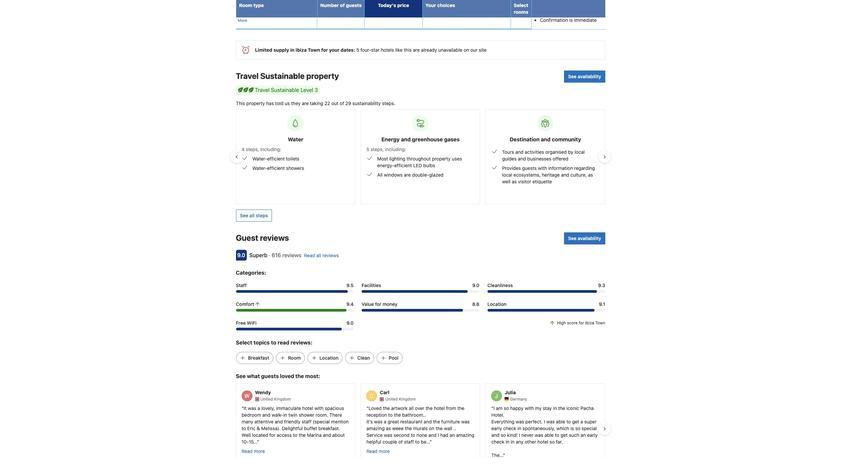 Task type: describe. For each thing, give the bounding box(es) containing it.
" for melissa).
[[257, 439, 259, 445]]

0 vertical spatial early
[[492, 426, 502, 431]]

and right tours
[[516, 149, 524, 155]]

and down the lovely,
[[262, 412, 270, 418]]

super
[[584, 419, 597, 425]]

offered
[[553, 156, 569, 161]]

choices
[[437, 2, 455, 8]]

0 horizontal spatial get
[[561, 432, 568, 438]]

1 vertical spatial per
[[381, 11, 386, 15]]

see availability button for travel sustainable property
[[564, 70, 605, 82]]

travel sustainable property
[[236, 71, 339, 80]]

ibiza for for
[[585, 320, 594, 325]]

staff inside " it was a lovely, immaculate hotel with spacious bedroom and walk-in twin shower room. there many attentive and friendly staff (special mention to eric & melissa). delightful buffet breakfast. well located for access to the marina and about 10-15...
[[302, 419, 312, 425]]

for left your
[[321, 47, 328, 53]]

limited supply in ibiza town for your dates: 5 four-star hotels like this are already unavailable on our site
[[255, 47, 487, 53]]

including: for water
[[260, 146, 281, 152]]

clean
[[357, 355, 370, 361]]

" for " loved the artwork all over the hotel from the reception to the bathroom.. it's was a great restaurant and the furniture was amazing as weee the murals on the wall .. service was second to none and i had an amazing helpful couple of staff to be...
[[367, 405, 369, 411]]

the right loved
[[295, 373, 304, 379]]

bulbs
[[423, 162, 435, 168]]

energy
[[382, 136, 400, 142]]

efficient for toilets
[[267, 156, 285, 161]]

this
[[404, 47, 412, 53]]

this is a carousel with rotating slides. it displays featured reviews of the property. use next and previous buttons to navigate. region
[[231, 381, 611, 458]]

there
[[330, 412, 342, 418]]

our
[[471, 47, 478, 53]]

9.0 inside scored 9 'element'
[[237, 252, 245, 258]]

united for carl
[[385, 397, 398, 402]]

topics
[[254, 339, 270, 345]]

travel for travel sustainable property
[[236, 71, 259, 80]]

energy-
[[377, 162, 394, 168]]

sustainable for property
[[260, 71, 305, 80]]

1 vertical spatial wifi
[[247, 320, 257, 326]]

0 vertical spatial free
[[245, 7, 254, 12]]

i up any
[[519, 432, 520, 438]]

616
[[272, 252, 281, 258]]

breakfast
[[248, 355, 269, 361]]

dates:
[[341, 47, 355, 53]]

most lighting throughout property uses energy-efficient led bulbs
[[377, 156, 462, 168]]

am
[[496, 405, 503, 411]]

organised
[[546, 149, 567, 155]]

property inside most lighting throughout property uses energy-efficient led bulbs
[[432, 156, 451, 161]]

select for select rooms
[[514, 2, 529, 8]]

staff 9.5 meter
[[236, 290, 354, 293]]

guest
[[236, 233, 258, 242]]

limited
[[255, 47, 272, 53]]

sustainable for level
[[271, 87, 299, 93]]

i up the spontaneously,
[[544, 419, 545, 425]]

1 vertical spatial of
[[340, 100, 344, 106]]

town for for
[[595, 320, 605, 325]]

value for money
[[362, 301, 398, 307]]

service
[[367, 432, 383, 438]]

local for tours and activities organised by local guides and businesses offered
[[575, 149, 585, 155]]

was down the reception
[[374, 419, 383, 425]]

well
[[502, 179, 511, 184]]

hotel inside " i am so happy with my stay in the iconic pacha hotel. everything was perfect. i was able to get a super early check in spontaneously, which is so special and so kind! i never was able to get such an early check in in any other hotel so far. the...
[[538, 439, 548, 445]]

15...
[[249, 439, 257, 445]]

culture,
[[571, 172, 587, 178]]

0 horizontal spatial property
[[246, 100, 265, 106]]

the...
[[492, 452, 503, 458]]

9.5
[[347, 282, 354, 288]]

gases
[[444, 136, 460, 142]]

united kingdom for all
[[385, 397, 416, 402]]

the right over
[[426, 405, 433, 411]]

never
[[522, 432, 534, 438]]

reviews inside 'element'
[[260, 233, 289, 242]]

rated superb element
[[249, 252, 267, 258]]

information
[[548, 165, 573, 171]]

the left furniture
[[433, 419, 440, 425]]

guests inside the "provides guests with information regarding local ecosystems, heritage and culture, as well as visitor etiquette"
[[522, 165, 537, 171]]

my
[[535, 405, 542, 411]]

select for select topics to read reviews:
[[236, 339, 252, 345]]

local for provides guests with information regarding local ecosystems, heritage and culture, as well as visitor etiquette
[[502, 172, 512, 178]]

bedroom
[[242, 412, 261, 418]]

hotels
[[381, 47, 394, 53]]

0 vertical spatial per
[[412, 4, 417, 8]]

i left the am
[[494, 405, 495, 411]]

travel for travel sustainable level 3
[[255, 87, 270, 93]]

and down breakfast.
[[323, 432, 331, 438]]

including: for energy and greenhouse gases
[[385, 146, 406, 152]]

access
[[277, 432, 292, 438]]

guests for number of guests
[[346, 2, 362, 8]]

etiquette
[[533, 179, 552, 184]]

&
[[257, 426, 260, 431]]

a inside " loved the artwork all over the hotel from the reception to the bathroom.. it's was a great restaurant and the furniture was amazing as weee the murals on the wall .. service was second to none and i had an amazing helpful couple of staff to be...
[[384, 419, 386, 425]]

with inside " it was a lovely, immaculate hotel with spacious bedroom and walk-in twin shower room. there many attentive and friendly staff (special mention to eric & melissa). delightful buffet breakfast. well located for access to the marina and about 10-15...
[[315, 405, 324, 411]]

and up murals
[[424, 419, 432, 425]]

·
[[269, 252, 270, 258]]

loved
[[369, 405, 382, 411]]

room for room type
[[239, 2, 252, 8]]

supply
[[274, 47, 289, 53]]

0 vertical spatial property
[[306, 71, 339, 80]]

far.
[[556, 439, 563, 445]]

" for murals
[[430, 439, 432, 445]]

0 horizontal spatial are
[[302, 100, 309, 106]]

sustainability
[[353, 100, 381, 106]]

room for room
[[288, 355, 301, 361]]

and up the tours and activities organised by local guides and businesses offered
[[541, 136, 551, 142]]

provides guests with information regarding local ecosystems, heritage and culture, as well as visitor etiquette
[[502, 165, 595, 184]]

your
[[329, 47, 340, 53]]

excluded:
[[368, 4, 386, 8]]

scored 9 element
[[236, 250, 247, 260]]

9.0 for free wifi
[[347, 320, 354, 326]]

price
[[397, 2, 409, 8]]

0 vertical spatial amazing
[[367, 426, 385, 431]]

united kingdom for lovely,
[[260, 397, 291, 402]]

the inside " i am so happy with my stay in the iconic pacha hotel. everything was perfect. i was able to get a super early check in spontaneously, which is so special and so kind! i never was able to get such an early check in in any other hotel so far. the...
[[558, 405, 565, 411]]

comfort 9.4 meter
[[236, 309, 354, 312]]

to left 'none'
[[411, 432, 415, 438]]

and right 'guides'
[[518, 156, 526, 161]]

provides
[[502, 165, 521, 171]]

the right from
[[458, 405, 465, 411]]

0 vertical spatial on
[[464, 47, 469, 53]]

" for " i am so happy with my stay in the iconic pacha hotel. everything was perfect. i was able to get a super early check in spontaneously, which is so special and so kind! i never was able to get such an early check in in any other hotel so far. the...
[[492, 405, 494, 411]]

over
[[415, 405, 425, 411]]

" for " it was a lovely, immaculate hotel with spacious bedroom and walk-in twin shower room. there many attentive and friendly staff (special mention to eric & melissa). delightful buffet breakfast. well located for access to the marina and about 10-15...
[[242, 405, 244, 411]]

marina
[[307, 432, 322, 438]]

read for " it was a lovely, immaculate hotel with spacious bedroom and walk-in twin shower room. there many attentive and friendly staff (special mention to eric & melissa). delightful buffet breakfast. well located for access to the marina and about 10-15...
[[242, 448, 253, 454]]

four-
[[361, 47, 371, 53]]

out
[[331, 100, 339, 106]]

29
[[345, 100, 351, 106]]

spontaneously,
[[523, 426, 555, 431]]

cleanliness
[[488, 282, 513, 288]]

staff inside " loved the artwork all over the hotel from the reception to the bathroom.. it's was a great restaurant and the furniture was amazing as weee the murals on the wall .. service was second to none and i had an amazing helpful couple of staff to be...
[[404, 439, 414, 445]]

stay
[[543, 405, 552, 411]]

read for " loved the artwork all over the hotel from the reception to the bathroom.. it's was a great restaurant and the furniture was amazing as weee the murals on the wall .. service was second to none and i had an amazing helpful couple of staff to be...
[[367, 448, 378, 454]]

steps, for water
[[246, 146, 259, 152]]

ibiza for in
[[296, 47, 307, 53]]

4
[[242, 146, 245, 152]]

so up "such"
[[575, 426, 581, 431]]

1 vertical spatial free wifi
[[236, 320, 257, 326]]

the down united kingdom image
[[383, 405, 390, 411]]

guides
[[502, 156, 517, 161]]

pacha
[[581, 405, 594, 411]]

kingdom for all
[[399, 397, 416, 402]]

to up far.
[[555, 432, 559, 438]]

twin
[[288, 412, 298, 418]]

facilities
[[362, 282, 381, 288]]

water- for water-efficient showers
[[252, 165, 267, 171]]

and right energy
[[401, 136, 411, 142]]

today's
[[378, 2, 396, 8]]

and up be...
[[429, 432, 437, 438]]

to up well
[[242, 426, 246, 431]]

united kingdom image
[[380, 397, 384, 401]]

the down restaurant
[[405, 426, 412, 431]]

1 vertical spatial free
[[236, 320, 246, 326]]

site
[[479, 47, 487, 53]]

in inside " it was a lovely, immaculate hotel with spacious bedroom and walk-in twin shower room. there many attentive and friendly staff (special mention to eric & melissa). delightful buffet breakfast. well located for access to the marina and about 10-15...
[[283, 412, 287, 418]]

1 horizontal spatial get
[[572, 419, 579, 425]]

1 vertical spatial early
[[587, 432, 598, 438]]

0 vertical spatial able
[[556, 419, 565, 425]]

availability for guest reviews
[[578, 235, 601, 241]]

hotel inside " it was a lovely, immaculate hotel with spacious bedroom and walk-in twin shower room. there many attentive and friendly staff (special mention to eric & melissa). delightful buffet breakfast. well located for access to the marina and about 10-15...
[[302, 405, 313, 411]]

value for money 8.6 meter
[[362, 309, 480, 312]]

has
[[266, 100, 274, 106]]

the down artwork
[[394, 412, 401, 418]]

happy
[[510, 405, 524, 411]]

hotel inside " loved the artwork all over the hotel from the reception to the bathroom.. it's was a great restaurant and the furniture was amazing as weee the murals on the wall .. service was second to none and i had an amazing helpful couple of staff to be...
[[434, 405, 445, 411]]

9.1
[[599, 301, 605, 307]]

unavailable
[[438, 47, 463, 53]]

helpful
[[367, 439, 381, 445]]

room.
[[316, 412, 328, 418]]

located
[[252, 432, 268, 438]]

water- for water-efficient toilets
[[252, 156, 267, 161]]

0 vertical spatial is
[[570, 17, 573, 23]]

an inside " i am so happy with my stay in the iconic pacha hotel. everything was perfect. i was able to get a super early check in spontaneously, which is so special and so kind! i never was able to get such an early check in in any other hotel so far. the...
[[581, 432, 586, 438]]

all inside " loved the artwork all over the hotel from the reception to the bathroom.. it's was a great restaurant and the furniture was amazing as weee the murals on the wall .. service was second to none and i had an amazing helpful couple of staff to be...
[[409, 405, 414, 411]]

more for located
[[254, 448, 265, 454]]

about
[[332, 432, 345, 438]]

0 vertical spatial of
[[340, 2, 345, 8]]

all
[[377, 172, 383, 178]]

categories:
[[236, 270, 266, 276]]

be...
[[421, 439, 430, 445]]

see availability for guest reviews
[[568, 235, 601, 241]]

double-
[[412, 172, 429, 178]]

(special
[[313, 419, 330, 425]]

cleanliness 9.3 meter
[[488, 290, 605, 293]]

a inside " i am so happy with my stay in the iconic pacha hotel. everything was perfect. i was able to get a super early check in spontaneously, which is so special and so kind! i never was able to get such an early check in in any other hotel so far. the...
[[581, 419, 583, 425]]

more for service
[[379, 448, 390, 454]]

night
[[387, 11, 395, 15]]

travel sustainable level 3
[[255, 87, 318, 93]]

this property has told us they are taking 22 out of 29 sustainability steps.
[[236, 100, 395, 106]]

well
[[242, 432, 251, 438]]

to up great
[[388, 412, 393, 418]]

reception
[[367, 412, 387, 418]]

confirmation is immediate
[[540, 17, 597, 23]]

told
[[275, 100, 284, 106]]

united for wendy
[[260, 397, 273, 402]]

an inside " loved the artwork all over the hotel from the reception to the bathroom.. it's was a great restaurant and the furniture was amazing as weee the murals on the wall .. service was second to none and i had an amazing helpful couple of staff to be...
[[450, 432, 455, 438]]

efficient inside most lighting throughout property uses energy-efficient led bulbs
[[394, 162, 412, 168]]

see availability button for guest reviews
[[564, 232, 605, 244]]

staff
[[236, 282, 247, 288]]

1 horizontal spatial location
[[488, 301, 507, 307]]

1 vertical spatial as
[[512, 179, 517, 184]]



Task type: vqa. For each thing, say whether or not it's contained in the screenshot.


Task type: locate. For each thing, give the bounding box(es) containing it.
1 horizontal spatial amazing
[[456, 432, 475, 438]]

read more for " loved the artwork all over the hotel from the reception to the bathroom.. it's was a great restaurant and the furniture was amazing as weee the murals on the wall .. service was second to none and i had an amazing helpful couple of staff to be...
[[367, 448, 390, 454]]

1 horizontal spatial staff
[[404, 439, 414, 445]]

to down delightful
[[293, 432, 297, 438]]

0 horizontal spatial all
[[250, 212, 255, 218]]

guests
[[346, 2, 362, 8], [522, 165, 537, 171], [261, 373, 279, 379]]

" left the am
[[492, 405, 494, 411]]

what
[[247, 373, 260, 379]]

the down buffet
[[299, 432, 306, 438]]

guest reviews element
[[236, 232, 562, 243]]

0 horizontal spatial read
[[242, 448, 253, 454]]

2 " from the left
[[430, 439, 432, 445]]

is up "such"
[[571, 426, 574, 431]]

1 vertical spatial location
[[320, 355, 339, 361]]

0 horizontal spatial as
[[386, 426, 391, 431]]

breakfast.
[[318, 426, 340, 431]]

lighting
[[389, 156, 406, 161]]

read more for " it was a lovely, immaculate hotel with spacious bedroom and walk-in twin shower room. there many attentive and friendly staff (special mention to eric & melissa). delightful buffet breakfast. well located for access to the marina and about 10-15...
[[242, 448, 265, 454]]

and down information
[[561, 172, 569, 178]]

town for in
[[308, 47, 320, 53]]

0 horizontal spatial kingdom
[[274, 397, 291, 402]]

staff down second
[[404, 439, 414, 445]]

free wifi
[[245, 7, 263, 12], [236, 320, 257, 326]]

see for travel sustainable property's see availability button
[[568, 73, 577, 79]]

all for see
[[250, 212, 255, 218]]

0 horizontal spatial 5
[[356, 47, 359, 53]]

lovely,
[[261, 405, 275, 411]]

"
[[242, 405, 244, 411], [367, 405, 369, 411], [492, 405, 494, 411]]

0 horizontal spatial per
[[381, 11, 386, 15]]

including: up water-efficient toilets
[[260, 146, 281, 152]]

loved
[[280, 373, 294, 379]]

water-
[[252, 156, 267, 161], [252, 165, 267, 171]]

on
[[464, 47, 469, 53], [429, 426, 435, 431]]

was down happy
[[516, 419, 524, 425]]

a left great
[[384, 419, 386, 425]]

2 vertical spatial property
[[432, 156, 451, 161]]

1 horizontal spatial more
[[379, 448, 390, 454]]

to left be...
[[415, 439, 420, 445]]

0 vertical spatial get
[[572, 419, 579, 425]]

the left iconic
[[558, 405, 565, 411]]

" inside " i am so happy with my stay in the iconic pacha hotel. everything was perfect. i was able to get a super early check in spontaneously, which is so special and so kind! i never was able to get such an early check in in any other hotel so far. the...
[[492, 405, 494, 411]]

any
[[516, 439, 524, 445]]

0 horizontal spatial room
[[239, 2, 252, 8]]

1 vertical spatial property
[[246, 100, 265, 106]]

as down great
[[386, 426, 391, 431]]

9.4
[[347, 301, 354, 307]]

and down "everything"
[[492, 432, 500, 438]]

read more button for " loved the artwork all over the hotel from the reception to the bathroom.. it's was a great restaurant and the furniture was amazing as weee the murals on the wall .. service was second to none and i had an amazing helpful couple of staff to be...
[[367, 448, 390, 455]]

see availability
[[568, 73, 601, 79], [568, 235, 601, 241]]

1 horizontal spatial read
[[304, 252, 315, 258]]

1 horizontal spatial with
[[525, 405, 534, 411]]

1 horizontal spatial as
[[512, 179, 517, 184]]

see availability for travel sustainable property
[[568, 73, 601, 79]]

0 horizontal spatial read more button
[[242, 448, 265, 455]]

1 read more button from the left
[[242, 448, 265, 455]]

9.0 for facilities
[[472, 282, 480, 288]]

early down the special
[[587, 432, 598, 438]]

immaculate
[[276, 405, 301, 411]]

carl
[[380, 390, 390, 395]]

is inside " i am so happy with my stay in the iconic pacha hotel. everything was perfect. i was able to get a super early check in spontaneously, which is so special and so kind! i never was able to get such an early check in in any other hotel so far. the...
[[571, 426, 574, 431]]

1 horizontal spatial early
[[587, 432, 598, 438]]

0 vertical spatial availability
[[578, 73, 601, 79]]

0 vertical spatial check
[[503, 426, 516, 431]]

taking
[[310, 100, 323, 106]]

local inside the tours and activities organised by local guides and businesses offered
[[575, 149, 585, 155]]

1 horizontal spatial town
[[595, 320, 605, 325]]

this
[[236, 100, 245, 106]]

2 water- from the top
[[252, 165, 267, 171]]

1 united from the left
[[260, 397, 273, 402]]

local inside the "provides guests with information regarding local ecosystems, heritage and culture, as well as visitor etiquette"
[[502, 172, 512, 178]]

availability for travel sustainable property
[[578, 73, 601, 79]]

1 see availability from the top
[[568, 73, 601, 79]]

2 " from the left
[[367, 405, 369, 411]]

read more button for " it was a lovely, immaculate hotel with spacious bedroom and walk-in twin shower room. there many attentive and friendly staff (special mention to eric & melissa). delightful buffet breakfast. well located for access to the marina and about 10-15...
[[242, 448, 265, 455]]

2 including: from the left
[[385, 146, 406, 152]]

1 steps, from the left
[[246, 146, 259, 152]]

1 vertical spatial see availability button
[[564, 232, 605, 244]]

efficient for showers
[[267, 165, 285, 171]]

was
[[248, 405, 256, 411], [374, 419, 383, 425], [461, 419, 470, 425], [516, 419, 524, 425], [546, 419, 555, 425], [384, 432, 393, 438], [535, 432, 543, 438]]

are right this
[[413, 47, 420, 53]]

1 " from the left
[[257, 439, 259, 445]]

1 kingdom from the left
[[274, 397, 291, 402]]

" inside " loved the artwork all over the hotel from the reception to the bathroom.. it's was a great restaurant and the furniture was amazing as weee the murals on the wall .. service was second to none and i had an amazing helpful couple of staff to be...
[[367, 405, 369, 411]]

1 united kingdom from the left
[[260, 397, 291, 402]]

so
[[504, 405, 509, 411], [575, 426, 581, 431], [501, 432, 506, 438], [550, 439, 555, 445]]

germany
[[510, 397, 527, 402]]

free down comfort
[[236, 320, 246, 326]]

1 including: from the left
[[260, 146, 281, 152]]

so left far.
[[550, 439, 555, 445]]

efficient up the water-efficient showers
[[267, 156, 285, 161]]

water-efficient toilets
[[252, 156, 299, 161]]

location 9.1 meter
[[488, 309, 605, 312]]

the up had
[[436, 426, 443, 431]]

0 vertical spatial wifi
[[255, 7, 263, 12]]

1 vertical spatial get
[[561, 432, 568, 438]]

read more
[[242, 448, 265, 454], [367, 448, 390, 454]]

is left immediate
[[570, 17, 573, 23]]

was down the spontaneously,
[[535, 432, 543, 438]]

2 vertical spatial 9.0
[[347, 320, 354, 326]]

0 vertical spatial town
[[308, 47, 320, 53]]

hotel right other
[[538, 439, 548, 445]]

0 horizontal spatial select
[[236, 339, 252, 345]]

glazed
[[429, 172, 444, 178]]

1 vertical spatial staff
[[404, 439, 414, 445]]

guests right what
[[261, 373, 279, 379]]

1 vertical spatial 9.0
[[472, 282, 480, 288]]

2 united from the left
[[385, 397, 398, 402]]

star
[[371, 47, 380, 53]]

1 availability from the top
[[578, 73, 601, 79]]

review categories element
[[236, 269, 266, 277]]

1 more from the left
[[254, 448, 265, 454]]

buffet
[[304, 426, 317, 431]]

for right score
[[579, 320, 584, 325]]

2 horizontal spatial a
[[581, 419, 583, 425]]

0 vertical spatial free wifi
[[245, 7, 263, 12]]

ibiza right supply
[[296, 47, 307, 53]]

all inside see all steps button
[[250, 212, 255, 218]]

sustainable up us
[[271, 87, 299, 93]]

0.83
[[390, 4, 397, 8]]

high score for ibiza town
[[557, 320, 605, 325]]

including: up lighting
[[385, 146, 406, 152]]

pool
[[389, 355, 399, 361]]

0 vertical spatial 5
[[356, 47, 359, 53]]

was up the bedroom
[[248, 405, 256, 411]]

1 vertical spatial all
[[316, 252, 321, 258]]

town down 9.1
[[595, 320, 605, 325]]

for right value
[[375, 301, 381, 307]]

was up the spontaneously,
[[546, 419, 555, 425]]

kingdom up immaculate
[[274, 397, 291, 402]]

melissa).
[[261, 426, 281, 431]]

2 horizontal spatial property
[[432, 156, 451, 161]]

was up couple
[[384, 432, 393, 438]]

the inside " it was a lovely, immaculate hotel with spacious bedroom and walk-in twin shower room. there many attentive and friendly staff (special mention to eric & melissa). delightful buffet breakfast. well located for access to the marina and about 10-15...
[[299, 432, 306, 438]]

0 horizontal spatial hotel
[[302, 405, 313, 411]]

property
[[306, 71, 339, 80], [246, 100, 265, 106], [432, 156, 451, 161]]

with inside the "provides guests with information regarding local ecosystems, heritage and culture, as well as visitor etiquette"
[[538, 165, 547, 171]]

local up well
[[502, 172, 512, 178]]

5 inside carousel region
[[367, 146, 369, 152]]

travel up has
[[255, 87, 270, 93]]

water- down 4 steps, including:
[[252, 156, 267, 161]]

0 vertical spatial as
[[588, 172, 593, 178]]

1 horizontal spatial 5
[[367, 146, 369, 152]]

1 horizontal spatial kingdom
[[399, 397, 416, 402]]

" inside " it was a lovely, immaculate hotel with spacious bedroom and walk-in twin shower room. there many attentive and friendly staff (special mention to eric & melissa). delightful buffet breakfast. well located for access to the marina and about 10-15...
[[242, 405, 244, 411]]

more down the 15...
[[254, 448, 265, 454]]

and inside " i am so happy with my stay in the iconic pacha hotel. everything was perfect. i was able to get a super early check in spontaneously, which is so special and so kind! i never was able to get such an early check in in any other hotel so far. the...
[[492, 432, 500, 438]]

united down "carl"
[[385, 397, 398, 402]]

wendy
[[255, 390, 271, 395]]

all for read
[[316, 252, 321, 258]]

2 see availability button from the top
[[564, 232, 605, 244]]

per left night at the left top
[[381, 11, 386, 15]]

united kingdom image
[[255, 397, 259, 401]]

3 " from the left
[[492, 405, 494, 411]]

room
[[239, 2, 252, 8], [288, 355, 301, 361]]

0 horizontal spatial staff
[[302, 419, 312, 425]]

on left our
[[464, 47, 469, 53]]

an down ..
[[450, 432, 455, 438]]

1 horizontal spatial local
[[575, 149, 585, 155]]

travel
[[236, 71, 259, 80], [255, 87, 270, 93]]

1 horizontal spatial united
[[385, 397, 398, 402]]

1 " from the left
[[242, 405, 244, 411]]

" up the reception
[[367, 405, 369, 411]]

check up kind!
[[503, 426, 516, 431]]

of right number
[[340, 2, 345, 8]]

such
[[569, 432, 580, 438]]

all windows are double-glazed
[[377, 172, 444, 178]]

2 see availability from the top
[[568, 235, 601, 241]]

united kingdom up artwork
[[385, 397, 416, 402]]

1 horizontal spatial read more button
[[367, 448, 390, 455]]

0 horizontal spatial with
[[315, 405, 324, 411]]

and inside the "provides guests with information regarding local ecosystems, heritage and culture, as well as visitor etiquette"
[[561, 172, 569, 178]]

2 horizontal spatial are
[[413, 47, 420, 53]]

read all reviews
[[304, 252, 339, 258]]

select
[[514, 2, 529, 8], [236, 339, 252, 345]]

0 horizontal spatial town
[[308, 47, 320, 53]]

1 vertical spatial on
[[429, 426, 435, 431]]

1 vertical spatial room
[[288, 355, 301, 361]]

1 horizontal spatial are
[[404, 172, 411, 178]]

€
[[387, 4, 389, 8]]

9.0 down 9.4 at the bottom left of the page
[[347, 320, 354, 326]]

0 horizontal spatial ibiza
[[296, 47, 307, 53]]

1 vertical spatial water-
[[252, 165, 267, 171]]

steps, for energy and greenhouse gases
[[371, 146, 384, 152]]

2 availability from the top
[[578, 235, 601, 241]]

amazing up 'service'
[[367, 426, 385, 431]]

9.0 left superb
[[237, 252, 245, 258]]

high
[[557, 320, 566, 325]]

2 steps, from the left
[[371, 146, 384, 152]]

1 an from the left
[[450, 432, 455, 438]]

2 vertical spatial are
[[404, 172, 411, 178]]

town
[[308, 47, 320, 53], [595, 320, 605, 325]]

spacious
[[325, 405, 344, 411]]

facilities 9.0 meter
[[362, 290, 480, 293]]

select up 'rooms'
[[514, 2, 529, 8]]

property up 3
[[306, 71, 339, 80]]

2 horizontal spatial 9.0
[[472, 282, 480, 288]]

travel up this
[[236, 71, 259, 80]]

0 horizontal spatial "
[[257, 439, 259, 445]]

1 read more from the left
[[242, 448, 265, 454]]

0 vertical spatial local
[[575, 149, 585, 155]]

read more button down helpful
[[367, 448, 390, 455]]

1 horizontal spatial steps,
[[371, 146, 384, 152]]

kingdom
[[274, 397, 291, 402], [399, 397, 416, 402]]

score
[[567, 320, 578, 325]]

select left topics
[[236, 339, 252, 345]]

on inside " loved the artwork all over the hotel from the reception to the bathroom.. it's was a great restaurant and the furniture was amazing as weee the murals on the wall .. service was second to none and i had an amazing helpful couple of staff to be...
[[429, 426, 435, 431]]

more link
[[238, 17, 247, 24]]

couple
[[383, 439, 397, 445]]

local right by
[[575, 149, 585, 155]]

2 horizontal spatial guests
[[522, 165, 537, 171]]

location
[[488, 301, 507, 307], [320, 355, 339, 361]]

read more button down the 15...
[[242, 448, 265, 455]]

united down 'wendy' at the bottom of the page
[[260, 397, 273, 402]]

0 horizontal spatial amazing
[[367, 426, 385, 431]]

able down the spontaneously,
[[545, 432, 554, 438]]

with inside " i am so happy with my stay in the iconic pacha hotel. everything was perfect. i was able to get a super early check in spontaneously, which is so special and so kind! i never was able to get such an early check in in any other hotel so far. the...
[[525, 405, 534, 411]]

of left "29" in the top of the page
[[340, 100, 344, 106]]

2 horizontal spatial all
[[409, 405, 414, 411]]

to up which
[[567, 419, 571, 425]]

i inside " loved the artwork all over the hotel from the reception to the bathroom.. it's was a great restaurant and the furniture was amazing as weee the murals on the wall .. service was second to none and i had an amazing helpful couple of staff to be...
[[438, 432, 439, 438]]

us
[[285, 100, 290, 106]]

2 vertical spatial all
[[409, 405, 414, 411]]

as right well
[[512, 179, 517, 184]]

0 vertical spatial are
[[413, 47, 420, 53]]

0 horizontal spatial guests
[[261, 373, 279, 379]]

ibiza
[[296, 47, 307, 53], [585, 320, 594, 325]]

1 horizontal spatial an
[[581, 432, 586, 438]]

1 horizontal spatial "
[[367, 405, 369, 411]]

see for guest reviews see availability button
[[568, 235, 577, 241]]

murals
[[413, 426, 428, 431]]

community
[[552, 136, 581, 142]]

as
[[588, 172, 593, 178], [512, 179, 517, 184], [386, 426, 391, 431]]

1 horizontal spatial room
[[288, 355, 301, 361]]

an
[[450, 432, 455, 438], [581, 432, 586, 438]]

2 an from the left
[[581, 432, 586, 438]]

1 horizontal spatial able
[[556, 419, 565, 425]]

2 vertical spatial guests
[[261, 373, 279, 379]]

" up the bedroom
[[242, 405, 244, 411]]

was inside " it was a lovely, immaculate hotel with spacious bedroom and walk-in twin shower room. there many attentive and friendly staff (special mention to eric & melissa). delightful buffet breakfast. well located for access to the marina and about 10-15...
[[248, 405, 256, 411]]

0 horizontal spatial "
[[242, 405, 244, 411]]

read
[[278, 339, 289, 345]]

1 vertical spatial are
[[302, 100, 309, 106]]

are right the they
[[302, 100, 309, 106]]

1 horizontal spatial per
[[412, 4, 417, 8]]

free up more
[[245, 7, 254, 12]]

city
[[398, 4, 405, 8]]

more
[[238, 18, 247, 23]]

guests for see what guests loved the most:
[[261, 373, 279, 379]]

select topics to read reviews:
[[236, 339, 313, 345]]

early
[[492, 426, 502, 431], [587, 432, 598, 438]]

and down walk-
[[275, 419, 283, 425]]

0 vertical spatial guests
[[346, 2, 362, 8]]

was right furniture
[[461, 419, 470, 425]]

furniture
[[441, 419, 460, 425]]

steps, up most
[[371, 146, 384, 152]]

1 horizontal spatial all
[[316, 252, 321, 258]]

1 horizontal spatial guests
[[346, 2, 362, 8]]

0 vertical spatial all
[[250, 212, 255, 218]]

see for see all steps button
[[240, 212, 248, 218]]

town left your
[[308, 47, 320, 53]]

2 read more from the left
[[367, 448, 390, 454]]

your choices
[[426, 2, 455, 8]]

0 horizontal spatial steps,
[[246, 146, 259, 152]]

kingdom for lovely,
[[274, 397, 291, 402]]

including:
[[260, 146, 281, 152], [385, 146, 406, 152]]

steps, right the 4
[[246, 146, 259, 152]]

had
[[440, 432, 449, 438]]

1 horizontal spatial united kingdom
[[385, 397, 416, 402]]

2 kingdom from the left
[[399, 397, 416, 402]]

1 water- from the top
[[252, 156, 267, 161]]

perfect.
[[526, 419, 543, 425]]

staff down shower
[[302, 419, 312, 425]]

get
[[572, 419, 579, 425], [561, 432, 568, 438]]

1 vertical spatial ibiza
[[585, 320, 594, 325]]

1 vertical spatial able
[[545, 432, 554, 438]]

property left has
[[246, 100, 265, 106]]

are inside carousel region
[[404, 172, 411, 178]]

location up most:
[[320, 355, 339, 361]]

local
[[575, 149, 585, 155], [502, 172, 512, 178]]

guest reviews
[[236, 233, 289, 242]]

room down reviews:
[[288, 355, 301, 361]]

amazing down ..
[[456, 432, 475, 438]]

of down second
[[399, 439, 403, 445]]

superb
[[249, 252, 267, 258]]

they
[[291, 100, 301, 106]]

with left my
[[525, 405, 534, 411]]

2 united kingdom from the left
[[385, 397, 416, 402]]

windows
[[384, 172, 403, 178]]

second
[[394, 432, 410, 438]]

2 horizontal spatial as
[[588, 172, 593, 178]]

staff
[[302, 419, 312, 425], [404, 439, 414, 445]]

weee
[[392, 426, 404, 431]]

carousel region
[[231, 107, 611, 207]]

22
[[325, 100, 330, 106]]

energy and greenhouse gases
[[382, 136, 460, 142]]

as inside " loved the artwork all over the hotel from the reception to the bathroom.. it's was a great restaurant and the furniture was amazing as weee the murals on the wall .. service was second to none and i had an amazing helpful couple of staff to be...
[[386, 426, 391, 431]]

2 read more button from the left
[[367, 448, 390, 455]]

1 horizontal spatial hotel
[[434, 405, 445, 411]]

person
[[368, 11, 380, 15]]

guests up ecosystems, at right
[[522, 165, 537, 171]]

1 vertical spatial local
[[502, 172, 512, 178]]

for inside " it was a lovely, immaculate hotel with spacious bedroom and walk-in twin shower room. there many attentive and friendly staff (special mention to eric & melissa). delightful buffet breakfast. well located for access to the marina and about 10-15...
[[269, 432, 275, 438]]

read more down the 15...
[[242, 448, 265, 454]]

free wifi down comfort
[[236, 320, 257, 326]]

2 horizontal spatial "
[[492, 405, 494, 411]]

read more down helpful
[[367, 448, 390, 454]]

1 vertical spatial check
[[492, 439, 505, 445]]

today's price
[[378, 2, 409, 8]]

a inside " it was a lovely, immaculate hotel with spacious bedroom and walk-in twin shower room. there many attentive and friendly staff (special mention to eric & melissa). delightful buffet breakfast. well located for access to the marina and about 10-15...
[[258, 405, 260, 411]]

for down melissa).
[[269, 432, 275, 438]]

artwork
[[391, 405, 408, 411]]

wall
[[444, 426, 452, 431]]

to left read
[[271, 339, 276, 345]]

1 vertical spatial amazing
[[456, 432, 475, 438]]

get up "such"
[[572, 419, 579, 425]]

so left kind!
[[501, 432, 506, 438]]

2 more from the left
[[379, 448, 390, 454]]

1 vertical spatial sustainable
[[271, 87, 299, 93]]

showers
[[286, 165, 304, 171]]

so right the am
[[504, 405, 509, 411]]

2 horizontal spatial hotel
[[538, 439, 548, 445]]

of inside " loved the artwork all over the hotel from the reception to the bathroom.. it's was a great restaurant and the furniture was amazing as weee the murals on the wall .. service was second to none and i had an amazing helpful couple of staff to be...
[[399, 439, 403, 445]]

2 horizontal spatial with
[[538, 165, 547, 171]]

free wifi 9.0 meter
[[236, 328, 354, 330]]

1 see availability button from the top
[[564, 70, 605, 82]]

1 vertical spatial 5
[[367, 146, 369, 152]]

hotel.
[[492, 412, 504, 418]]

restaurant
[[400, 419, 423, 425]]

1 vertical spatial is
[[571, 426, 574, 431]]

germany image
[[505, 397, 509, 401]]

rooms
[[514, 9, 528, 15]]

an down the special
[[581, 432, 586, 438]]

everything
[[492, 419, 515, 425]]

0 vertical spatial staff
[[302, 419, 312, 425]]

your
[[426, 2, 436, 8]]



